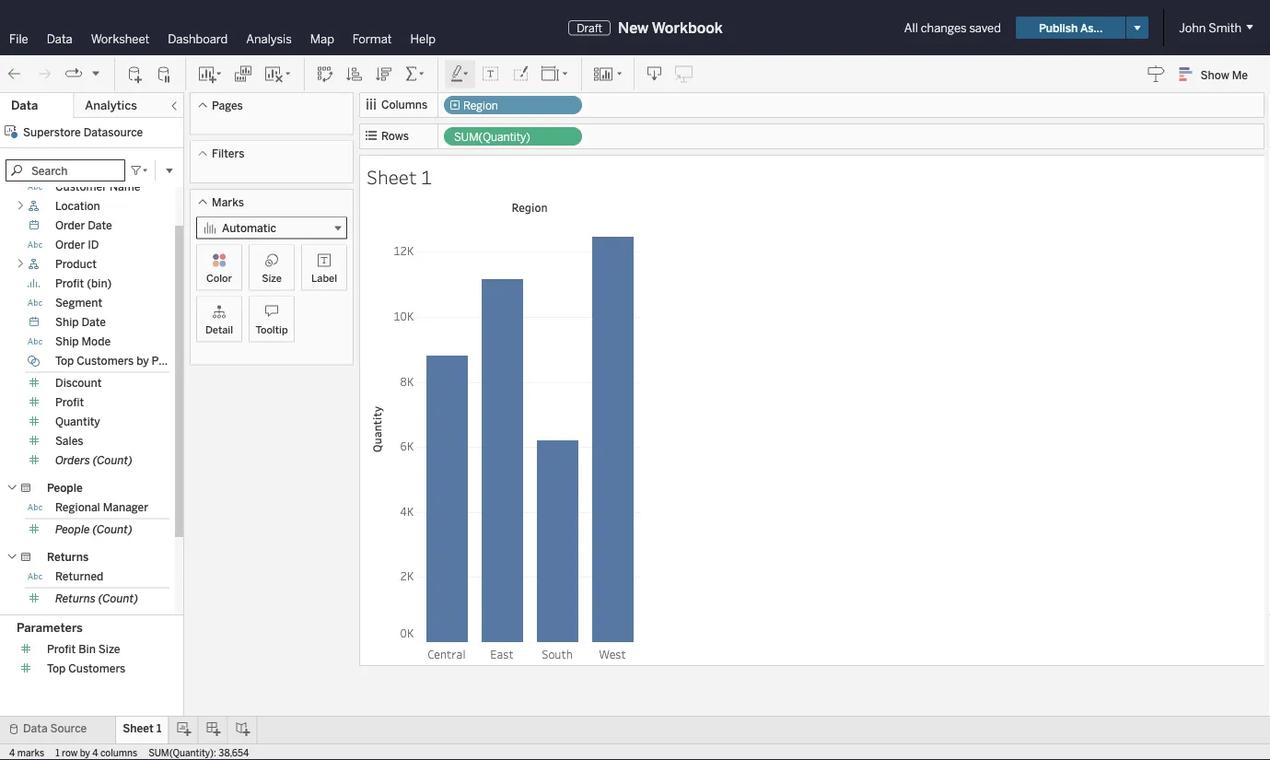 Task type: locate. For each thing, give the bounding box(es) containing it.
sum(quantity)
[[454, 130, 531, 144]]

top for top customers by profit
[[55, 354, 74, 368]]

(count) for orders (count)
[[93, 454, 133, 467]]

date for order date
[[88, 219, 112, 232]]

sheet 1 down rows
[[367, 164, 432, 189]]

returned
[[55, 570, 104, 583]]

1 vertical spatial (count)
[[93, 523, 132, 536]]

totals image
[[405, 65, 427, 83]]

0 vertical spatial sheet 1
[[367, 164, 432, 189]]

marks
[[212, 195, 244, 209]]

data source
[[23, 722, 87, 735]]

1 vertical spatial top
[[47, 662, 66, 676]]

0 horizontal spatial size
[[98, 643, 120, 656]]

2 vertical spatial 1
[[55, 747, 60, 758]]

me
[[1233, 68, 1249, 81]]

1 horizontal spatial 4
[[92, 747, 98, 758]]

Search text field
[[6, 159, 125, 182]]

parameters
[[17, 621, 83, 635]]

1 horizontal spatial by
[[137, 354, 149, 368]]

analysis
[[246, 31, 292, 46]]

top up discount
[[55, 354, 74, 368]]

marks
[[17, 747, 44, 758]]

0 vertical spatial returns
[[47, 551, 89, 564]]

region down sum(quantity)
[[512, 200, 548, 215]]

size
[[262, 272, 282, 284], [98, 643, 120, 656]]

East, Region. Press Space to toggle selection. Press Escape to go back to the left margin. Use arrow keys to navigate headers text field
[[475, 643, 530, 663]]

by
[[137, 354, 149, 368], [80, 747, 90, 758]]

smith
[[1209, 20, 1242, 35]]

quantity
[[55, 415, 100, 428]]

(bin)
[[87, 277, 112, 290]]

2 horizontal spatial 1
[[421, 164, 432, 189]]

returns down returned
[[55, 592, 96, 605]]

ship down segment
[[55, 316, 79, 329]]

region down show mark labels icon
[[463, 99, 498, 112]]

0 horizontal spatial 4
[[9, 747, 15, 758]]

discount
[[55, 376, 102, 390]]

superstore
[[23, 125, 81, 139]]

0 horizontal spatial 1
[[55, 747, 60, 758]]

0 vertical spatial 1
[[421, 164, 432, 189]]

customers down 'mode'
[[77, 354, 134, 368]]

pages
[[212, 99, 243, 112]]

1 vertical spatial returns
[[55, 592, 96, 605]]

sheet
[[367, 164, 417, 189], [123, 722, 154, 735]]

download image
[[646, 65, 664, 83]]

ship down ship date
[[55, 335, 79, 348]]

1 vertical spatial date
[[81, 316, 106, 329]]

top
[[55, 354, 74, 368], [47, 662, 66, 676]]

show
[[1201, 68, 1230, 81]]

2 ship from the top
[[55, 335, 79, 348]]

data up marks
[[23, 722, 48, 735]]

1 row by 4 columns
[[55, 747, 137, 758]]

1 order from the top
[[55, 219, 85, 232]]

format workbook image
[[511, 65, 530, 83]]

4 left marks
[[9, 747, 15, 758]]

4 left 'columns'
[[92, 747, 98, 758]]

0 vertical spatial sheet
[[367, 164, 417, 189]]

0 vertical spatial people
[[47, 481, 83, 495]]

people down regional
[[55, 523, 90, 536]]

(count)
[[93, 454, 133, 467], [93, 523, 132, 536], [98, 592, 138, 605]]

2 4 from the left
[[92, 747, 98, 758]]

profit (bin)
[[55, 277, 112, 290]]

region
[[463, 99, 498, 112], [512, 200, 548, 215]]

0 vertical spatial (count)
[[93, 454, 133, 467]]

sorted ascending by sum of quantity within region image
[[346, 65, 364, 83]]

sheet up 'columns'
[[123, 722, 154, 735]]

1 left row
[[55, 747, 60, 758]]

0 vertical spatial region
[[463, 99, 498, 112]]

(count) down returned
[[98, 592, 138, 605]]

top customers by profit
[[55, 354, 181, 368]]

sheet down rows
[[367, 164, 417, 189]]

customers down the bin
[[68, 662, 126, 676]]

4 marks
[[9, 747, 44, 758]]

1 up the sum(quantity):
[[157, 722, 162, 735]]

by for 4
[[80, 747, 90, 758]]

columns
[[381, 98, 428, 111]]

customers for top customers by profit
[[77, 354, 134, 368]]

1 vertical spatial by
[[80, 747, 90, 758]]

location
[[55, 199, 100, 213]]

people for people (count)
[[55, 523, 90, 536]]

0 horizontal spatial sheet 1
[[123, 722, 162, 735]]

1 vertical spatial ship
[[55, 335, 79, 348]]

show me button
[[1172, 60, 1265, 88]]

0 vertical spatial date
[[88, 219, 112, 232]]

customers for top customers
[[68, 662, 126, 676]]

profit for profit
[[55, 396, 84, 409]]

order id
[[55, 238, 99, 252]]

1 vertical spatial size
[[98, 643, 120, 656]]

profit
[[55, 277, 84, 290], [152, 354, 181, 368], [55, 396, 84, 409], [47, 643, 76, 656]]

marks. press enter to open the view data window.. use arrow keys to navigate data visualization elements. image
[[419, 217, 640, 643]]

2 order from the top
[[55, 238, 85, 252]]

date up id
[[88, 219, 112, 232]]

1
[[421, 164, 432, 189], [157, 722, 162, 735], [55, 747, 60, 758]]

tooltip
[[256, 323, 288, 336]]

date up 'mode'
[[81, 316, 106, 329]]

order up product
[[55, 238, 85, 252]]

size up the tooltip
[[262, 272, 282, 284]]

people up regional
[[47, 481, 83, 495]]

1 horizontal spatial region
[[512, 200, 548, 215]]

sum(quantity):
[[149, 747, 216, 758]]

date
[[88, 219, 112, 232], [81, 316, 106, 329]]

0 vertical spatial size
[[262, 272, 282, 284]]

returns
[[47, 551, 89, 564], [55, 592, 96, 605]]

help
[[411, 31, 436, 46]]

replay animation image
[[65, 65, 83, 83], [90, 67, 101, 79]]

data
[[47, 31, 73, 46], [11, 98, 38, 113], [23, 722, 48, 735]]

1 vertical spatial region
[[512, 200, 548, 215]]

0 horizontal spatial by
[[80, 747, 90, 758]]

2 vertical spatial (count)
[[98, 592, 138, 605]]

0 vertical spatial by
[[137, 354, 149, 368]]

4
[[9, 747, 15, 758], [92, 747, 98, 758]]

0 vertical spatial ship
[[55, 316, 79, 329]]

(count) for returns (count)
[[98, 592, 138, 605]]

1 vertical spatial customers
[[68, 662, 126, 676]]

id
[[88, 238, 99, 252]]

ship
[[55, 316, 79, 329], [55, 335, 79, 348]]

sheet 1
[[367, 164, 432, 189], [123, 722, 162, 735]]

0 vertical spatial order
[[55, 219, 85, 232]]

top down profit bin size
[[47, 662, 66, 676]]

0 vertical spatial customers
[[77, 354, 134, 368]]

order
[[55, 219, 85, 232], [55, 238, 85, 252]]

color
[[206, 272, 232, 284]]

top for top customers
[[47, 662, 66, 676]]

1 vertical spatial people
[[55, 523, 90, 536]]

1 ship from the top
[[55, 316, 79, 329]]

people (count)
[[55, 523, 132, 536]]

people
[[47, 481, 83, 495], [55, 523, 90, 536]]

sales
[[55, 434, 83, 448]]

(count) right orders on the bottom left of page
[[93, 454, 133, 467]]

1 vertical spatial order
[[55, 238, 85, 252]]

0 horizontal spatial region
[[463, 99, 498, 112]]

publish as...
[[1039, 21, 1103, 34]]

replay animation image right redo icon
[[65, 65, 83, 83]]

source
[[50, 722, 87, 735]]

replay animation image up analytics
[[90, 67, 101, 79]]

john smith
[[1180, 20, 1242, 35]]

product
[[55, 258, 97, 271]]

draft
[[577, 21, 603, 34]]

1 down columns
[[421, 164, 432, 189]]

order up order id
[[55, 219, 85, 232]]

name
[[110, 180, 141, 194]]

0 vertical spatial top
[[55, 354, 74, 368]]

returns up returned
[[47, 551, 89, 564]]

(count) for people (count)
[[93, 523, 132, 536]]

data up redo icon
[[47, 31, 73, 46]]

(count) down regional manager
[[93, 523, 132, 536]]

swap rows and columns image
[[316, 65, 334, 83]]

1 vertical spatial sheet
[[123, 722, 154, 735]]

sheet 1 up 'columns'
[[123, 722, 162, 735]]

1 vertical spatial data
[[11, 98, 38, 113]]

data down undo image
[[11, 98, 38, 113]]

1 vertical spatial 1
[[157, 722, 162, 735]]

customers
[[77, 354, 134, 368], [68, 662, 126, 676]]

1 horizontal spatial size
[[262, 272, 282, 284]]

size right the bin
[[98, 643, 120, 656]]



Task type: vqa. For each thing, say whether or not it's contained in the screenshot.
favorites
no



Task type: describe. For each thing, give the bounding box(es) containing it.
duplicate image
[[234, 65, 252, 83]]

dashboard
[[168, 31, 228, 46]]

show me
[[1201, 68, 1249, 81]]

worksheet
[[91, 31, 150, 46]]

returns for returns (count)
[[55, 592, 96, 605]]

publish as... button
[[1016, 17, 1126, 39]]

ship for ship date
[[55, 316, 79, 329]]

format
[[353, 31, 392, 46]]

profit for profit (bin)
[[55, 277, 84, 290]]

filters
[[212, 147, 245, 160]]

manager
[[103, 501, 148, 514]]

john
[[1180, 20, 1206, 35]]

1 horizontal spatial sheet 1
[[367, 164, 432, 189]]

0 horizontal spatial replay animation image
[[65, 65, 83, 83]]

new worksheet image
[[197, 65, 223, 83]]

ship mode
[[55, 335, 111, 348]]

ship date
[[55, 316, 106, 329]]

datasource
[[84, 125, 143, 139]]

fit image
[[541, 65, 570, 83]]

segment
[[55, 296, 102, 310]]

0 vertical spatial data
[[47, 31, 73, 46]]

as...
[[1081, 21, 1103, 34]]

new workbook
[[618, 19, 723, 36]]

show mark labels image
[[482, 65, 500, 83]]

1 4 from the left
[[9, 747, 15, 758]]

label
[[311, 272, 337, 284]]

new data source image
[[126, 65, 145, 83]]

mode
[[81, 335, 111, 348]]

top customers
[[47, 662, 126, 676]]

saved
[[970, 20, 1002, 35]]

regional manager
[[55, 501, 148, 514]]

by for profit
[[137, 354, 149, 368]]

orders (count)
[[55, 454, 133, 467]]

0 horizontal spatial sheet
[[123, 722, 154, 735]]

undo image
[[6, 65, 24, 83]]

regional
[[55, 501, 100, 514]]

2 vertical spatial data
[[23, 722, 48, 735]]

columns
[[100, 747, 137, 758]]

new
[[618, 19, 649, 36]]

analytics
[[85, 98, 137, 113]]

highlight image
[[450, 65, 471, 83]]

1 horizontal spatial 1
[[157, 722, 162, 735]]

publish
[[1039, 21, 1078, 34]]

collapse image
[[169, 100, 180, 111]]

customer
[[55, 180, 107, 194]]

detail
[[205, 323, 233, 336]]

map
[[310, 31, 334, 46]]

sum(quantity): 38,654
[[149, 747, 249, 758]]

Central, Region. Press Space to toggle selection. Press Escape to go back to the left margin. Use arrow keys to navigate headers text field
[[419, 643, 475, 663]]

data guide image
[[1148, 65, 1166, 83]]

changes
[[921, 20, 967, 35]]

38,654
[[219, 747, 249, 758]]

ship for ship mode
[[55, 335, 79, 348]]

orders
[[55, 454, 90, 467]]

all
[[905, 20, 918, 35]]

order for order date
[[55, 219, 85, 232]]

order for order id
[[55, 238, 85, 252]]

to use edit in desktop, save the workbook outside of personal space image
[[675, 65, 694, 83]]

date for ship date
[[81, 316, 106, 329]]

West, Region. Press Space to toggle selection. Press Escape to go back to the left margin. Use arrow keys to navigate headers text field
[[585, 643, 640, 663]]

sorted descending by sum of quantity within region image
[[375, 65, 393, 83]]

redo image
[[35, 65, 53, 83]]

returns for returns
[[47, 551, 89, 564]]

profit for profit bin size
[[47, 643, 76, 656]]

bin
[[79, 643, 96, 656]]

returns (count)
[[55, 592, 138, 605]]

show/hide cards image
[[593, 65, 623, 83]]

clear sheet image
[[264, 65, 293, 83]]

customer name
[[55, 180, 141, 194]]

file
[[9, 31, 28, 46]]

people for people
[[47, 481, 83, 495]]

profit bin size
[[47, 643, 120, 656]]

all changes saved
[[905, 20, 1002, 35]]

superstore datasource
[[23, 125, 143, 139]]

rows
[[381, 129, 409, 143]]

pause auto updates image
[[156, 65, 174, 83]]

workbook
[[652, 19, 723, 36]]

South, Region. Press Space to toggle selection. Press Escape to go back to the left margin. Use arrow keys to navigate headers text field
[[530, 643, 585, 663]]

row
[[62, 747, 78, 758]]

order date
[[55, 219, 112, 232]]

1 horizontal spatial replay animation image
[[90, 67, 101, 79]]

1 horizontal spatial sheet
[[367, 164, 417, 189]]

1 vertical spatial sheet 1
[[123, 722, 162, 735]]



